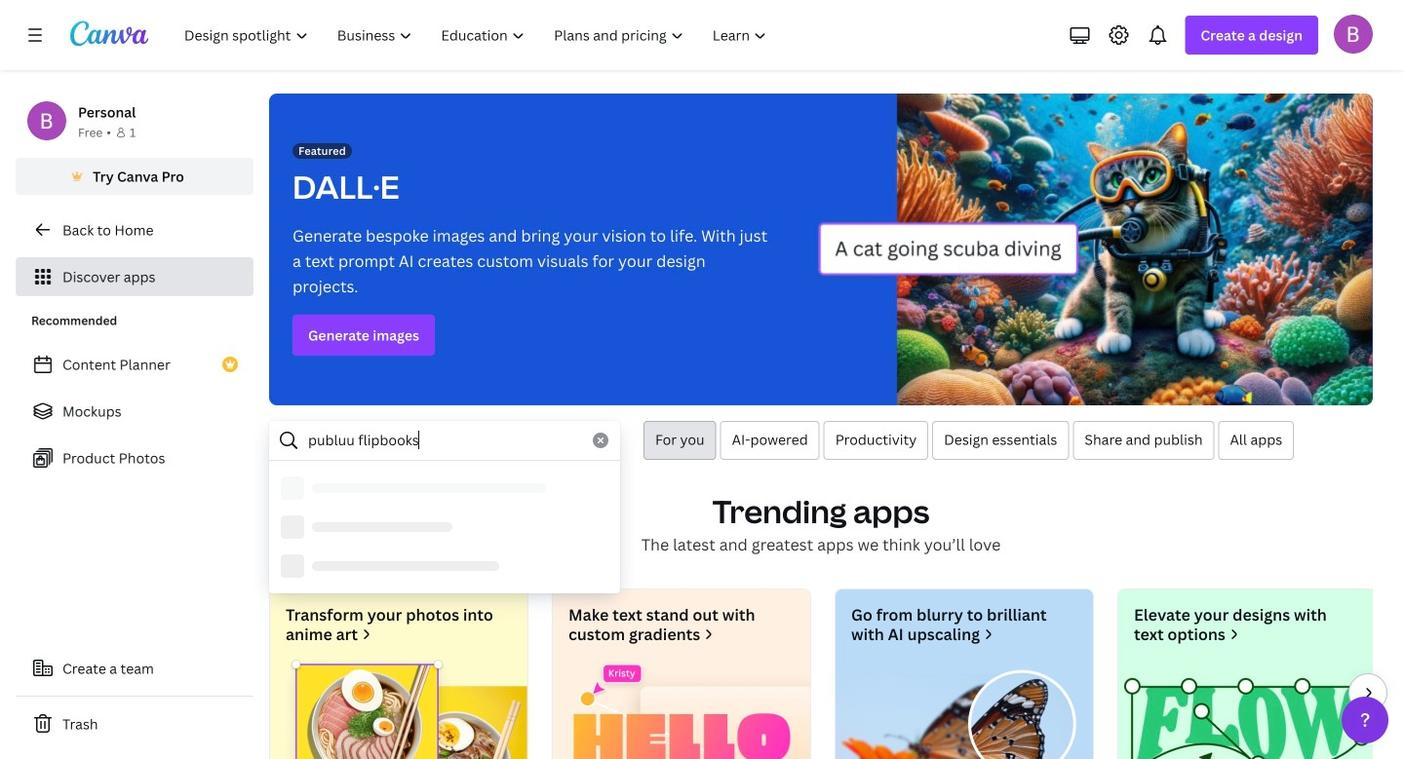 Task type: locate. For each thing, give the bounding box(es) containing it.
list
[[16, 345, 254, 478]]

an image with a cursor next to a text box containing the prompt "a cat going scuba diving" to generate an image. the generated image of a cat doing scuba diving is behind the text box. image
[[818, 94, 1373, 406]]

image upscaler image
[[836, 660, 1093, 760]]

typecraft image
[[1119, 660, 1376, 760]]



Task type: describe. For each thing, give the bounding box(es) containing it.
Input field to search for apps search field
[[308, 422, 581, 459]]

typegradient image
[[553, 660, 811, 760]]

bob builder image
[[1334, 14, 1373, 53]]

animeify image
[[270, 660, 528, 760]]

top level navigation element
[[172, 16, 784, 55]]



Task type: vqa. For each thing, say whether or not it's contained in the screenshot.
Try "remove background" or "brand kit" search box
no



